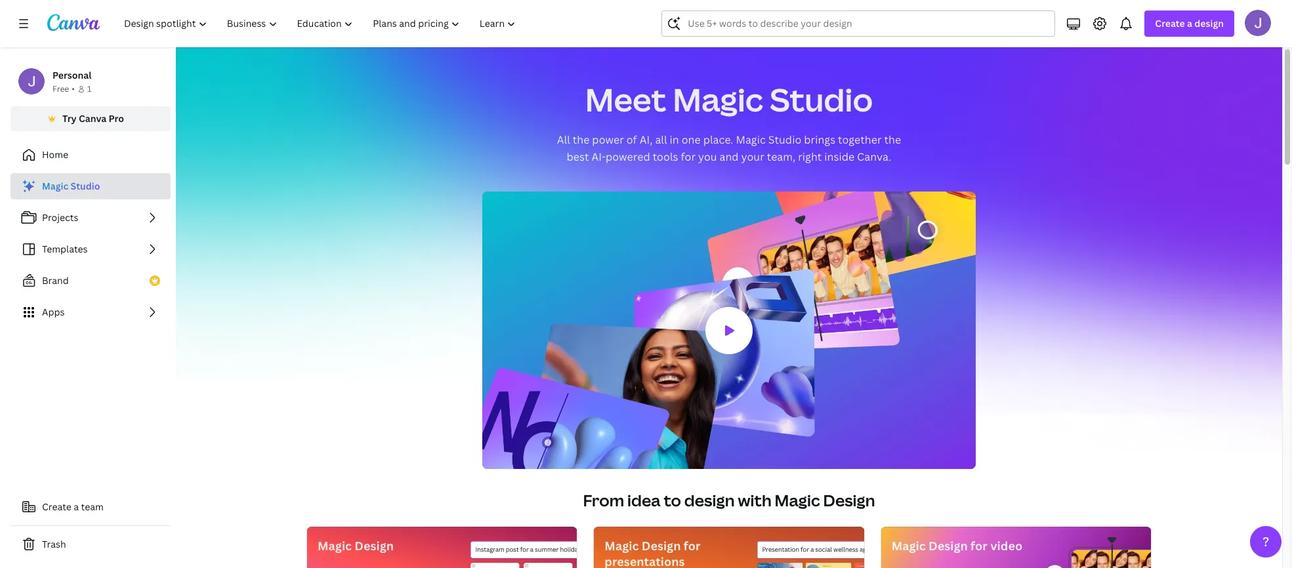 Task type: vqa. For each thing, say whether or not it's contained in the screenshot.
the right the
yes



Task type: locate. For each thing, give the bounding box(es) containing it.
studio
[[770, 78, 873, 121], [768, 133, 802, 147], [71, 180, 100, 192]]

team,
[[767, 150, 796, 164]]

design inside button
[[929, 538, 968, 554]]

all the power of ai, all in one place. magic studio brings together the best ai-powered tools for you and your team, right inside canva.
[[557, 133, 901, 164]]

magic design button
[[307, 527, 578, 568]]

a for team
[[74, 501, 79, 513]]

0 horizontal spatial design
[[684, 490, 735, 511]]

1 vertical spatial create
[[42, 501, 71, 513]]

tools
[[653, 150, 678, 164]]

brings
[[804, 133, 836, 147]]

design
[[1195, 17, 1224, 30], [684, 490, 735, 511]]

list
[[11, 173, 171, 326]]

create
[[1155, 17, 1185, 30], [42, 501, 71, 513]]

for inside magic design for presentations
[[684, 538, 701, 554]]

from idea to design with magic design
[[583, 490, 875, 511]]

a inside button
[[74, 501, 79, 513]]

from
[[583, 490, 624, 511]]

1 horizontal spatial design
[[1195, 17, 1224, 30]]

0 vertical spatial studio
[[770, 78, 873, 121]]

design left jacob simon image
[[1195, 17, 1224, 30]]

magic
[[673, 78, 763, 121], [736, 133, 766, 147], [42, 180, 68, 192], [775, 490, 820, 511], [318, 538, 352, 554], [605, 538, 639, 554], [892, 538, 926, 554]]

0 vertical spatial create
[[1155, 17, 1185, 30]]

team
[[81, 501, 104, 513]]

list containing magic studio
[[11, 173, 171, 326]]

0 vertical spatial a
[[1187, 17, 1193, 30]]

trash
[[42, 538, 66, 551]]

magic inside "all the power of ai, all in one place. magic studio brings together the best ai-powered tools for you and your team, right inside canva."
[[736, 133, 766, 147]]

design right to
[[684, 490, 735, 511]]

for down from idea to design with magic design
[[684, 538, 701, 554]]

0 horizontal spatial create
[[42, 501, 71, 513]]

magic studio link
[[11, 173, 171, 200]]

and
[[720, 150, 739, 164]]

templates
[[42, 243, 88, 255]]

1 horizontal spatial the
[[884, 133, 901, 147]]

1 vertical spatial a
[[74, 501, 79, 513]]

together
[[838, 133, 882, 147]]

for left "video"
[[971, 538, 988, 554]]

canva
[[79, 112, 106, 125]]

video
[[991, 538, 1023, 554]]

your
[[741, 150, 764, 164]]

studio up brings
[[770, 78, 873, 121]]

0 vertical spatial design
[[1195, 17, 1224, 30]]

the up best
[[573, 133, 590, 147]]

pro
[[109, 112, 124, 125]]

1 horizontal spatial a
[[1187, 17, 1193, 30]]

design inside magic design for presentations
[[642, 538, 681, 554]]

the
[[573, 133, 590, 147], [884, 133, 901, 147]]

create inside create a design dropdown button
[[1155, 17, 1185, 30]]

magic design for presentations button
[[594, 527, 865, 568]]

create a team button
[[11, 494, 171, 520]]

0 horizontal spatial the
[[573, 133, 590, 147]]

magic design for video
[[892, 538, 1023, 554]]

the up the canva.
[[884, 133, 901, 147]]

0 horizontal spatial a
[[74, 501, 79, 513]]

a inside dropdown button
[[1187, 17, 1193, 30]]

all
[[655, 133, 667, 147]]

for down one
[[681, 150, 696, 164]]

studio inside "all the power of ai, all in one place. magic studio brings together the best ai-powered tools for you and your team, right inside canva."
[[768, 133, 802, 147]]

to
[[664, 490, 681, 511]]

for for magic design for video
[[971, 538, 988, 554]]

try canva pro
[[62, 112, 124, 125]]

meet magic studio
[[585, 78, 873, 121]]

studio down home link
[[71, 180, 100, 192]]

create a team
[[42, 501, 104, 513]]

1 vertical spatial studio
[[768, 133, 802, 147]]

None search field
[[662, 11, 1056, 37]]

magic design for video button
[[881, 527, 1152, 568]]

design
[[823, 490, 875, 511], [355, 538, 394, 554], [642, 538, 681, 554], [929, 538, 968, 554]]

create inside create a team button
[[42, 501, 71, 513]]

magic design for presentations
[[605, 538, 701, 568]]

2 vertical spatial studio
[[71, 180, 100, 192]]

a
[[1187, 17, 1193, 30], [74, 501, 79, 513]]

1 the from the left
[[573, 133, 590, 147]]

for inside "all the power of ai, all in one place. magic studio brings together the best ai-powered tools for you and your team, right inside canva."
[[681, 150, 696, 164]]

Search search field
[[688, 11, 1029, 36]]

a for design
[[1187, 17, 1193, 30]]

inside
[[825, 150, 855, 164]]

projects
[[42, 211, 78, 224]]

for inside button
[[971, 538, 988, 554]]

for
[[681, 150, 696, 164], [684, 538, 701, 554], [971, 538, 988, 554]]

magic inside button
[[892, 538, 926, 554]]

studio up "team,"
[[768, 133, 802, 147]]

design inside dropdown button
[[1195, 17, 1224, 30]]

1 horizontal spatial create
[[1155, 17, 1185, 30]]



Task type: describe. For each thing, give the bounding box(es) containing it.
canva.
[[857, 150, 892, 164]]

powered
[[606, 150, 650, 164]]

magic inside magic design for presentations
[[605, 538, 639, 554]]

home link
[[11, 142, 171, 168]]

free •
[[53, 83, 75, 95]]

with
[[738, 490, 772, 511]]

apps
[[42, 306, 65, 318]]

ai-
[[592, 150, 606, 164]]

try
[[62, 112, 77, 125]]

studio inside magic studio link
[[71, 180, 100, 192]]

2 the from the left
[[884, 133, 901, 147]]

place.
[[703, 133, 733, 147]]

right
[[798, 150, 822, 164]]

idea
[[627, 490, 661, 511]]

jacob simon image
[[1245, 10, 1271, 36]]

best
[[567, 150, 589, 164]]

free
[[53, 83, 69, 95]]

create for create a design
[[1155, 17, 1185, 30]]

try canva pro button
[[11, 106, 171, 131]]

power
[[592, 133, 624, 147]]

in
[[670, 133, 679, 147]]

ai,
[[640, 133, 653, 147]]

top level navigation element
[[116, 11, 527, 37]]

personal
[[53, 69, 92, 81]]

apps link
[[11, 299, 171, 326]]

design for magic design
[[355, 538, 394, 554]]

magic design
[[318, 538, 394, 554]]

trash link
[[11, 532, 171, 558]]

all
[[557, 133, 570, 147]]

1
[[87, 83, 91, 95]]

1 vertical spatial design
[[684, 490, 735, 511]]

magic inside "list"
[[42, 180, 68, 192]]

one
[[682, 133, 701, 147]]

•
[[72, 83, 75, 95]]

home
[[42, 148, 68, 161]]

design for magic design for video
[[929, 538, 968, 554]]

presentations
[[605, 554, 685, 568]]

magic studio
[[42, 180, 100, 192]]

templates link
[[11, 236, 171, 263]]

you
[[698, 150, 717, 164]]

of
[[627, 133, 637, 147]]

create for create a team
[[42, 501, 71, 513]]

brand link
[[11, 268, 171, 294]]

projects link
[[11, 205, 171, 231]]

meet
[[585, 78, 666, 121]]

create a design
[[1155, 17, 1224, 30]]

design for magic design for presentations
[[642, 538, 681, 554]]

for for magic design for presentations
[[684, 538, 701, 554]]

brand
[[42, 274, 69, 287]]

create a design button
[[1145, 11, 1235, 37]]



